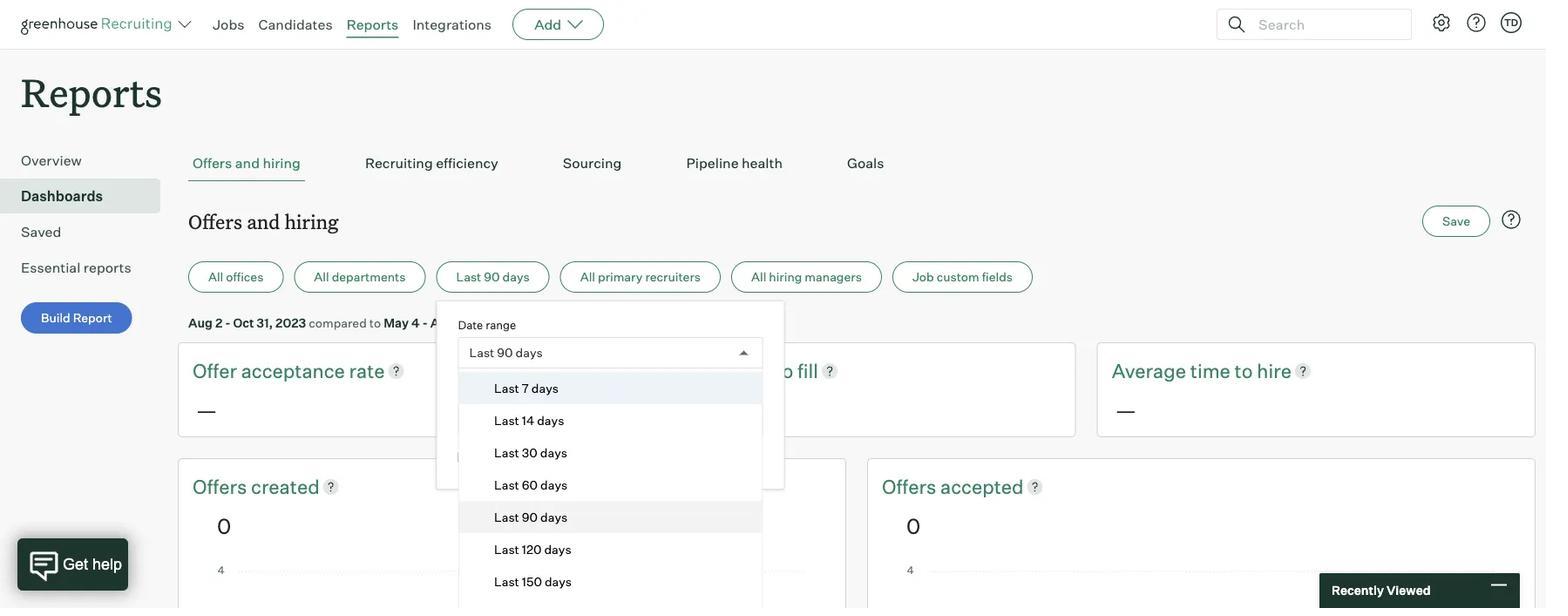 Task type: vqa. For each thing, say whether or not it's contained in the screenshot.
How corresponding to How long have you worked with them?
no



Task type: locate. For each thing, give the bounding box(es) containing it.
60
[[522, 477, 537, 493]]

last 120 days
[[494, 542, 571, 557]]

1 horizontal spatial —
[[656, 397, 677, 423]]

last up 1,
[[456, 270, 481, 285]]

—
[[196, 397, 217, 423], [656, 397, 677, 423], [1115, 397, 1136, 423]]

30 for last
[[522, 445, 537, 460]]

last 90 days down range
[[469, 345, 543, 361]]

0 horizontal spatial average link
[[652, 358, 731, 384]]

Search text field
[[1254, 12, 1396, 37]]

1 horizontal spatial average link
[[1112, 358, 1191, 384]]

all left managers
[[751, 270, 766, 285]]

time
[[731, 359, 771, 383], [1191, 359, 1231, 383], [595, 451, 620, 467]]

90 down 60
[[522, 510, 537, 525]]

dashboards link
[[21, 186, 153, 207]]

last down date range
[[469, 345, 494, 361]]

build
[[41, 310, 70, 326]]

90 up date range
[[484, 270, 500, 285]]

recently viewed
[[1332, 583, 1431, 598]]

all left primary
[[580, 270, 595, 285]]

all hiring managers button
[[731, 262, 882, 293]]

end
[[619, 385, 640, 399]]

1 horizontal spatial offers link
[[882, 473, 941, 500]]

td
[[1504, 17, 1519, 28]]

save
[[1443, 214, 1471, 229]]

0 horizontal spatial to link
[[775, 358, 798, 384]]

0 horizontal spatial 0
[[217, 513, 231, 539]]

to left hire
[[1235, 359, 1253, 383]]

all
[[208, 270, 223, 285], [314, 270, 329, 285], [580, 270, 595, 285], [751, 270, 766, 285]]

1 vertical spatial 30
[[522, 445, 537, 460]]

accepted link
[[941, 473, 1024, 500]]

aug left 1,
[[430, 315, 455, 331]]

xychart image for accepted
[[907, 566, 1497, 608]]

job
[[913, 270, 934, 285]]

last 90 days
[[456, 270, 530, 285], [469, 345, 543, 361], [494, 510, 567, 525]]

days
[[503, 270, 530, 285], [516, 345, 543, 361], [542, 348, 569, 364], [531, 381, 558, 396], [537, 413, 564, 428], [540, 445, 567, 460], [540, 477, 567, 493], [540, 510, 567, 525], [544, 542, 571, 557], [544, 574, 571, 589]]

job custom fields
[[913, 270, 1013, 285]]

time link left fill link
[[731, 358, 775, 384]]

tab list containing offers and hiring
[[188, 146, 1525, 181]]

time left the fill on the bottom
[[731, 359, 771, 383]]

1 horizontal spatial 0
[[907, 513, 921, 539]]

1 horizontal spatial reports
[[347, 16, 399, 33]]

average link
[[652, 358, 731, 384], [1112, 358, 1191, 384]]

custom
[[937, 270, 979, 285]]

30
[[524, 348, 539, 364], [522, 445, 537, 460]]

fill link
[[798, 358, 819, 384]]

all departments button
[[294, 262, 426, 293]]

3 — from the left
[[1115, 397, 1136, 423]]

recently
[[1332, 583, 1384, 598]]

1 0 from the left
[[217, 513, 231, 539]]

1 offers link from the left
[[193, 473, 251, 500]]

30 for next
[[524, 348, 539, 364]]

last
[[456, 270, 481, 285], [469, 345, 494, 361], [494, 381, 519, 396], [494, 413, 519, 428], [494, 445, 519, 460], [494, 477, 519, 493], [494, 510, 519, 525], [494, 542, 519, 557], [494, 574, 519, 589]]

saved
[[21, 223, 61, 241]]

managers
[[805, 270, 862, 285]]

0 horizontal spatial xychart image
[[217, 566, 807, 608]]

last 90 days up date range
[[456, 270, 530, 285]]

average time to for fill
[[652, 359, 798, 383]]

90 inside button
[[484, 270, 500, 285]]

1 vertical spatial 90
[[497, 345, 513, 361]]

offers link
[[193, 473, 251, 500], [882, 473, 941, 500]]

recruiting
[[365, 154, 433, 172]]

all inside button
[[751, 270, 766, 285]]

average link for fill
[[652, 358, 731, 384]]

all offices
[[208, 270, 264, 285]]

last down last 60 days
[[494, 510, 519, 525]]

average time to for hire
[[1112, 359, 1257, 383]]

0
[[217, 513, 231, 539], [907, 513, 921, 539]]

2 time link from the left
[[1191, 358, 1235, 384]]

period
[[623, 451, 660, 467]]

2 aug from the left
[[430, 315, 455, 331]]

0 horizontal spatial offers link
[[193, 473, 251, 500]]

0 horizontal spatial -
[[225, 315, 231, 331]]

offer acceptance
[[193, 359, 349, 383]]

2 offers link from the left
[[882, 473, 941, 500]]

aug left 2
[[188, 315, 213, 331]]

2 vertical spatial last 90 days
[[494, 510, 567, 525]]

date
[[487, 385, 511, 399], [643, 385, 666, 399]]

0 vertical spatial 90
[[484, 270, 500, 285]]

2 horizontal spatial time
[[1191, 359, 1231, 383]]

oct
[[233, 315, 254, 331]]

all for all hiring managers
[[751, 270, 766, 285]]

average time to
[[652, 359, 798, 383], [1112, 359, 1257, 383]]

last 90 days inside button
[[456, 270, 530, 285]]

compare
[[474, 451, 526, 467]]

- right 2
[[225, 315, 231, 331]]

last down "08/02/2023"
[[494, 445, 519, 460]]

time link
[[731, 358, 775, 384], [1191, 358, 1235, 384]]

1 horizontal spatial time
[[731, 359, 771, 383]]

2 average link from the left
[[1112, 358, 1191, 384]]

0 horizontal spatial aug
[[188, 315, 213, 331]]

pipeline
[[686, 154, 739, 172]]

0 horizontal spatial time link
[[731, 358, 775, 384]]

0 horizontal spatial —
[[196, 397, 217, 423]]

date right end
[[643, 385, 666, 399]]

add
[[534, 16, 562, 33]]

2023 right 1,
[[469, 315, 499, 331]]

0 horizontal spatial average time to
[[652, 359, 798, 383]]

hiring inside button
[[263, 154, 301, 172]]

2023
[[276, 315, 306, 331], [469, 315, 499, 331]]

time left hire
[[1191, 359, 1231, 383]]

1 horizontal spatial average time to
[[1112, 359, 1257, 383]]

1 all from the left
[[208, 270, 223, 285]]

time link left hire link
[[1191, 358, 1235, 384]]

last 60 days
[[494, 477, 567, 493]]

1 horizontal spatial time link
[[1191, 358, 1235, 384]]

aug 2 - oct 31, 2023 compared to may 4 - aug 1, 2023
[[188, 315, 499, 331]]

sourcing
[[563, 154, 622, 172]]

all for all departments
[[314, 270, 329, 285]]

time left period
[[595, 451, 620, 467]]

1 date from the left
[[487, 385, 511, 399]]

fill
[[798, 359, 819, 383]]

0 vertical spatial and
[[235, 154, 260, 172]]

overview link
[[21, 150, 153, 171]]

to link for hire
[[1235, 358, 1257, 384]]

2 horizontal spatial —
[[1115, 397, 1136, 423]]

1 time link from the left
[[731, 358, 775, 384]]

2 average time to from the left
[[1112, 359, 1257, 383]]

2 average from the left
[[1112, 359, 1186, 383]]

all left offices
[[208, 270, 223, 285]]

start date
[[458, 385, 511, 399]]

time link for hire
[[1191, 358, 1235, 384]]

0 vertical spatial last 90 days
[[456, 270, 530, 285]]

reports down greenhouse recruiting image at the left top of page
[[21, 66, 162, 118]]

integrations
[[413, 16, 492, 33]]

1 horizontal spatial aug
[[430, 315, 455, 331]]

acceptance
[[241, 359, 345, 383]]

last inside button
[[456, 270, 481, 285]]

faq image
[[1501, 209, 1522, 230]]

2 0 from the left
[[907, 513, 921, 539]]

offices
[[226, 270, 264, 285]]

2 date from the left
[[643, 385, 666, 399]]

tab list
[[188, 146, 1525, 181]]

created link
[[251, 473, 320, 500]]

4
[[411, 315, 420, 331]]

30 right next
[[524, 348, 539, 364]]

0 vertical spatial hiring
[[263, 154, 301, 172]]

2 all from the left
[[314, 270, 329, 285]]

configure image
[[1431, 12, 1452, 33]]

— for fill
[[656, 397, 677, 423]]

job custom fields button
[[892, 262, 1033, 293]]

2 xychart image from the left
[[907, 566, 1497, 608]]

1 horizontal spatial date
[[643, 385, 666, 399]]

1 average time to from the left
[[652, 359, 798, 383]]

integrations link
[[413, 16, 492, 33]]

last left 7
[[494, 381, 519, 396]]

offers link for created
[[193, 473, 251, 500]]

1 xychart image from the left
[[217, 566, 807, 608]]

health
[[742, 154, 783, 172]]

date left 7
[[487, 385, 511, 399]]

1 horizontal spatial -
[[422, 315, 428, 331]]

1 to link from the left
[[775, 358, 798, 384]]

all left departments
[[314, 270, 329, 285]]

days inside button
[[503, 270, 530, 285]]

1 — from the left
[[196, 397, 217, 423]]

essential
[[21, 259, 80, 276]]

1 average link from the left
[[652, 358, 731, 384]]

hiring
[[263, 154, 301, 172], [285, 208, 339, 234], [769, 270, 802, 285]]

pipeline health button
[[682, 146, 787, 181]]

0 horizontal spatial date
[[487, 385, 511, 399]]

offers link for accepted
[[882, 473, 941, 500]]

0 for accepted
[[907, 513, 921, 539]]

1 horizontal spatial xychart image
[[907, 566, 1497, 608]]

offers and hiring button
[[188, 146, 305, 181]]

0 vertical spatial reports
[[347, 16, 399, 33]]

last 90 days down last 60 days
[[494, 510, 567, 525]]

hire link
[[1257, 358, 1292, 384]]

date range
[[458, 318, 516, 332]]

next
[[494, 348, 521, 364]]

2023 right 31,
[[276, 315, 306, 331]]

3 all from the left
[[580, 270, 595, 285]]

recruiters
[[645, 270, 701, 285]]

0 horizontal spatial average
[[652, 359, 727, 383]]

hire
[[1257, 359, 1292, 383]]

— for hire
[[1115, 397, 1136, 423]]

date for end date
[[643, 385, 666, 399]]

1 horizontal spatial 2023
[[469, 315, 499, 331]]

2
[[215, 315, 222, 331]]

2 vertical spatial 90
[[522, 510, 537, 525]]

save button
[[1423, 206, 1491, 237]]

reports right candidates
[[347, 16, 399, 33]]

average
[[652, 359, 727, 383], [1112, 359, 1186, 383]]

2 — from the left
[[656, 397, 677, 423]]

0 horizontal spatial 2023
[[276, 315, 306, 331]]

build report button
[[21, 303, 132, 334]]

0 vertical spatial offers and hiring
[[193, 154, 301, 172]]

1 horizontal spatial to link
[[1235, 358, 1257, 384]]

to
[[369, 315, 381, 331], [775, 359, 793, 383], [1235, 359, 1253, 383], [529, 451, 540, 467]]

- right 4
[[422, 315, 428, 331]]

fields
[[982, 270, 1013, 285]]

2 to link from the left
[[1235, 358, 1257, 384]]

last left 14
[[494, 413, 519, 428]]

1 horizontal spatial average
[[1112, 359, 1186, 383]]

departments
[[332, 270, 406, 285]]

candidates link
[[258, 16, 333, 33]]

30 up 60
[[522, 445, 537, 460]]

0 vertical spatial 30
[[524, 348, 539, 364]]

1 vertical spatial and
[[247, 208, 280, 234]]

1 vertical spatial reports
[[21, 66, 162, 118]]

offers inside button
[[193, 154, 232, 172]]

hiring inside button
[[769, 270, 802, 285]]

90 down range
[[497, 345, 513, 361]]

1 average from the left
[[652, 359, 727, 383]]

2 vertical spatial hiring
[[769, 270, 802, 285]]

xychart image
[[217, 566, 807, 608], [907, 566, 1497, 608]]

compare to previous time period
[[474, 451, 660, 467]]

average link for hire
[[1112, 358, 1191, 384]]

4 all from the left
[[751, 270, 766, 285]]



Task type: describe. For each thing, give the bounding box(es) containing it.
range
[[486, 318, 516, 332]]

jobs link
[[213, 16, 245, 33]]

2 - from the left
[[422, 315, 428, 331]]

end date
[[619, 385, 666, 399]]

last 30 days
[[494, 445, 567, 460]]

compared
[[309, 315, 367, 331]]

all for all primary recruiters
[[580, 270, 595, 285]]

to left may
[[369, 315, 381, 331]]

jobs
[[213, 16, 245, 33]]

0 horizontal spatial reports
[[21, 66, 162, 118]]

0 horizontal spatial time
[[595, 451, 620, 467]]

candidates
[[258, 16, 333, 33]]

reports link
[[347, 16, 399, 33]]

greenhouse recruiting image
[[21, 14, 178, 35]]

last 14 days
[[494, 413, 564, 428]]

14
[[522, 413, 534, 428]]

1 vertical spatial hiring
[[285, 208, 339, 234]]

reports
[[84, 259, 131, 276]]

start
[[458, 385, 485, 399]]

td button
[[1501, 12, 1522, 33]]

time for fill
[[731, 359, 771, 383]]

1 vertical spatial last 90 days
[[469, 345, 543, 361]]

sourcing button
[[559, 146, 626, 181]]

date
[[458, 318, 483, 332]]

last 7 days
[[494, 381, 558, 396]]

1,
[[457, 315, 466, 331]]

pipeline health
[[686, 154, 783, 172]]

1 - from the left
[[225, 315, 231, 331]]

to left the fill on the bottom
[[775, 359, 793, 383]]

td button
[[1498, 9, 1525, 37]]

offer link
[[193, 358, 241, 384]]

add button
[[513, 9, 604, 40]]

average for hire
[[1112, 359, 1186, 383]]

goals
[[847, 154, 884, 172]]

report
[[73, 310, 112, 326]]

to link for fill
[[775, 358, 798, 384]]

and inside button
[[235, 154, 260, 172]]

offers and hiring inside button
[[193, 154, 301, 172]]

goals button
[[843, 146, 889, 181]]

offer
[[193, 359, 237, 383]]

accepted
[[941, 475, 1024, 499]]

2 2023 from the left
[[469, 315, 499, 331]]

build report
[[41, 310, 112, 326]]

all departments
[[314, 270, 406, 285]]

average for fill
[[652, 359, 727, 383]]

all for all offices
[[208, 270, 223, 285]]

08/02/2023
[[468, 412, 541, 428]]

all primary recruiters
[[580, 270, 701, 285]]

essential reports link
[[21, 257, 153, 278]]

1 2023 from the left
[[276, 315, 306, 331]]

120
[[522, 542, 541, 557]]

viewed
[[1387, 583, 1431, 598]]

primary
[[598, 270, 643, 285]]

last left 60
[[494, 477, 519, 493]]

saved link
[[21, 222, 153, 242]]

efficiency
[[436, 154, 498, 172]]

0 for created
[[217, 513, 231, 539]]

previous
[[543, 451, 592, 467]]

last left 150 on the left of the page
[[494, 574, 519, 589]]

date for start date
[[487, 385, 511, 399]]

150
[[522, 574, 542, 589]]

recruiting efficiency button
[[361, 146, 503, 181]]

last 90 days button
[[436, 262, 550, 293]]

overview
[[21, 152, 82, 169]]

all primary recruiters button
[[560, 262, 721, 293]]

acceptance link
[[241, 358, 349, 384]]

created
[[251, 475, 320, 499]]

may
[[384, 315, 409, 331]]

last left the 120
[[494, 542, 519, 557]]

dashboards
[[21, 188, 103, 205]]

7
[[522, 381, 529, 396]]

next 30 days
[[494, 348, 569, 364]]

time link for fill
[[731, 358, 775, 384]]

1 vertical spatial offers and hiring
[[188, 208, 339, 234]]

time for hire
[[1191, 359, 1231, 383]]

31,
[[257, 315, 273, 331]]

essential reports
[[21, 259, 131, 276]]

to up last 60 days
[[529, 451, 540, 467]]

all offices button
[[188, 262, 284, 293]]

all hiring managers
[[751, 270, 862, 285]]

xychart image for created
[[217, 566, 807, 608]]

Compare to previous time period checkbox
[[458, 452, 469, 463]]

recruiting efficiency
[[365, 154, 498, 172]]

1 aug from the left
[[188, 315, 213, 331]]

rate
[[349, 359, 385, 383]]

last 150 days
[[494, 574, 571, 589]]

rate link
[[349, 358, 385, 384]]



